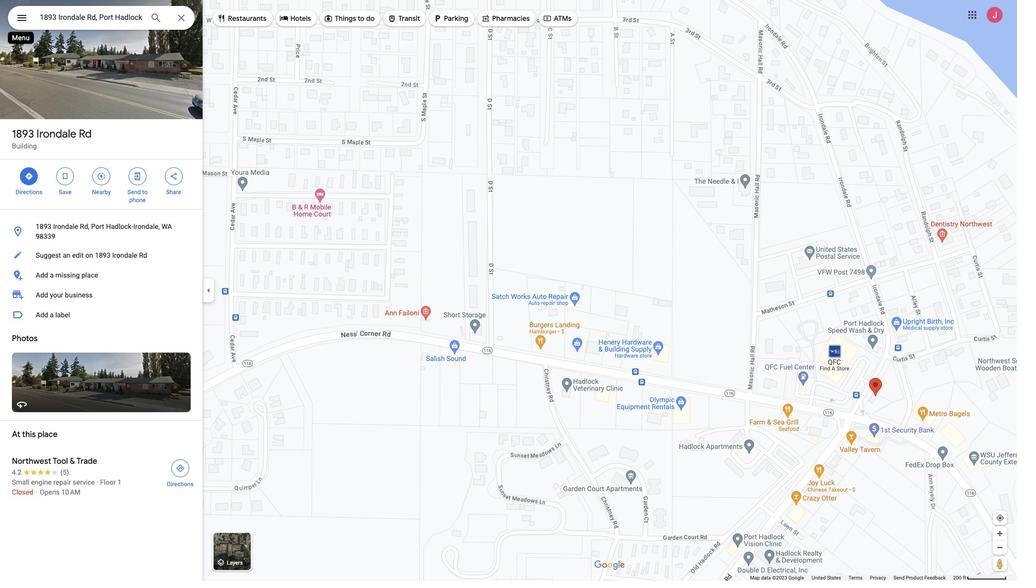 Task type: locate. For each thing, give the bounding box(es) containing it.
add down the suggest
[[36, 271, 48, 279]]

things
[[335, 14, 356, 23]]

irondale left rd,
[[53, 223, 78, 230]]

 things to do
[[324, 13, 375, 24]]

2 vertical spatial 1893
[[95, 251, 111, 259]]

parking
[[444, 14, 468, 23]]

2 vertical spatial add
[[36, 311, 48, 319]]

send left product
[[894, 575, 905, 581]]

rd inside 1893 irondale rd building
[[79, 127, 92, 141]]

a inside button
[[50, 271, 54, 279]]

add your business
[[36, 291, 93, 299]]

1 vertical spatial send
[[894, 575, 905, 581]]


[[25, 171, 33, 182]]

directions
[[16, 189, 42, 196], [167, 481, 194, 488]]

irondale inside button
[[112, 251, 137, 259]]


[[133, 171, 142, 182]]

a for label
[[50, 311, 54, 319]]

1 horizontal spatial send
[[894, 575, 905, 581]]

1893 irondale rd main content
[[0, 0, 203, 581]]

a inside 'button'
[[50, 311, 54, 319]]

irondale inside 1893 irondale rd, port hadlock-irondale, wa 98339
[[53, 223, 78, 230]]

(5)
[[60, 468, 69, 476]]

northwest
[[12, 457, 51, 466]]

add inside add a missing place button
[[36, 271, 48, 279]]

add inside add a label 'button'
[[36, 311, 48, 319]]

1 horizontal spatial place
[[81, 271, 98, 279]]

1 horizontal spatial directions
[[167, 481, 194, 488]]

3 add from the top
[[36, 311, 48, 319]]

rd
[[79, 127, 92, 141], [139, 251, 147, 259]]

add left label
[[36, 311, 48, 319]]

google maps element
[[0, 0, 1017, 581]]

2 vertical spatial irondale
[[112, 251, 137, 259]]

1 horizontal spatial rd
[[139, 251, 147, 259]]

footer inside "google maps" element
[[750, 575, 953, 581]]

to up phone
[[142, 189, 148, 196]]

0 vertical spatial directions
[[16, 189, 42, 196]]

united
[[812, 575, 826, 581]]

1 vertical spatial to
[[142, 189, 148, 196]]

add a label button
[[0, 305, 203, 325]]

10 am
[[61, 488, 81, 496]]

4.2
[[12, 468, 22, 476]]

send
[[127, 189, 141, 196], [894, 575, 905, 581]]

to left do
[[358, 14, 365, 23]]

to
[[358, 14, 365, 23], [142, 189, 148, 196]]

0 horizontal spatial 1893
[[12, 127, 34, 141]]

0 horizontal spatial rd
[[79, 127, 92, 141]]

tool
[[53, 457, 68, 466]]

hadlock-
[[106, 223, 133, 230]]

hotels
[[290, 14, 311, 23]]

terms
[[849, 575, 863, 581]]


[[97, 171, 106, 182]]


[[217, 13, 226, 24]]

1
[[118, 478, 122, 486]]

add a label
[[36, 311, 70, 319]]

0 horizontal spatial send
[[127, 189, 141, 196]]


[[169, 171, 178, 182]]

1893
[[12, 127, 34, 141], [36, 223, 51, 230], [95, 251, 111, 259]]

rd inside button
[[139, 251, 147, 259]]

add
[[36, 271, 48, 279], [36, 291, 48, 299], [36, 311, 48, 319]]

directions image
[[176, 464, 185, 473]]

1 vertical spatial place
[[38, 430, 58, 440]]

 hotels
[[280, 13, 311, 24]]

ft
[[963, 575, 966, 581]]

google account: james peterson  
(james.peterson1902@gmail.com) image
[[987, 7, 1003, 23]]

actions for 1893 irondale rd region
[[0, 159, 203, 209]]

1893 up the building
[[12, 127, 34, 141]]

share
[[166, 189, 181, 196]]

place
[[81, 271, 98, 279], [38, 430, 58, 440]]

irondale inside 1893 irondale rd building
[[37, 127, 76, 141]]

footer
[[750, 575, 953, 581]]

1 a from the top
[[50, 271, 54, 279]]

irondale down hadlock-
[[112, 251, 137, 259]]

0 vertical spatial place
[[81, 271, 98, 279]]

add inside add your business link
[[36, 291, 48, 299]]

0 horizontal spatial directions
[[16, 189, 42, 196]]

0 vertical spatial irondale
[[37, 127, 76, 141]]

1 vertical spatial a
[[50, 311, 54, 319]]

directions inside actions for 1893 irondale rd region
[[16, 189, 42, 196]]

rd,
[[80, 223, 89, 230]]

add for add your business
[[36, 291, 48, 299]]

product
[[906, 575, 923, 581]]

1 add from the top
[[36, 271, 48, 279]]

&
[[70, 457, 75, 466]]

footer containing map data ©2023 google
[[750, 575, 953, 581]]

a left the missing
[[50, 271, 54, 279]]

2 add from the top
[[36, 291, 48, 299]]

 button
[[8, 6, 36, 32]]

None field
[[40, 11, 142, 23]]

on
[[85, 251, 93, 259]]

1 vertical spatial add
[[36, 291, 48, 299]]

irondale
[[37, 127, 76, 141], [53, 223, 78, 230], [112, 251, 137, 259]]

directions down ''
[[16, 189, 42, 196]]

a for missing
[[50, 271, 54, 279]]

do
[[366, 14, 375, 23]]

1893 inside 1893 irondale rd, port hadlock-irondale, wa 98339
[[36, 223, 51, 230]]

0 vertical spatial to
[[358, 14, 365, 23]]

united states
[[812, 575, 841, 581]]

1893 inside 1893 irondale rd building
[[12, 127, 34, 141]]

phone
[[129, 197, 146, 204]]

add a missing place
[[36, 271, 98, 279]]

1893 irondale rd, port hadlock-irondale, wa 98339 button
[[0, 218, 203, 245]]

place down on at the top left
[[81, 271, 98, 279]]

 atms
[[543, 13, 572, 24]]

a left label
[[50, 311, 54, 319]]

send inside send to phone
[[127, 189, 141, 196]]

1 horizontal spatial to
[[358, 14, 365, 23]]

©2023
[[772, 575, 787, 581]]

send inside button
[[894, 575, 905, 581]]

0 vertical spatial add
[[36, 271, 48, 279]]

1 horizontal spatial 1893
[[36, 223, 51, 230]]

1 vertical spatial rd
[[139, 251, 147, 259]]

2 a from the top
[[50, 311, 54, 319]]


[[481, 13, 490, 24]]

0 vertical spatial a
[[50, 271, 54, 279]]

irondale up the building
[[37, 127, 76, 141]]


[[280, 13, 288, 24]]

1893 up '98339' in the left top of the page
[[36, 223, 51, 230]]

2 horizontal spatial 1893
[[95, 251, 111, 259]]

0 vertical spatial rd
[[79, 127, 92, 141]]

1 vertical spatial 1893
[[36, 223, 51, 230]]


[[16, 11, 28, 25]]

0 vertical spatial 1893
[[12, 127, 34, 141]]

add your business link
[[0, 285, 203, 305]]

1 vertical spatial irondale
[[53, 223, 78, 230]]

place right "this" at the left bottom
[[38, 430, 58, 440]]

add left your
[[36, 291, 48, 299]]

0 horizontal spatial to
[[142, 189, 148, 196]]

1893 inside button
[[95, 251, 111, 259]]

send up phone
[[127, 189, 141, 196]]

1893 for rd,
[[36, 223, 51, 230]]

directions down directions image
[[167, 481, 194, 488]]

restaurants
[[228, 14, 267, 23]]

4.2 stars 5 reviews image
[[12, 467, 69, 477]]

1893 right on at the top left
[[95, 251, 111, 259]]


[[61, 171, 70, 182]]

building
[[12, 142, 37, 150]]

0 horizontal spatial place
[[38, 430, 58, 440]]

pharmacies
[[492, 14, 530, 23]]

1 vertical spatial directions
[[167, 481, 194, 488]]

layers
[[227, 560, 243, 566]]

 restaurants
[[217, 13, 267, 24]]

0 vertical spatial send
[[127, 189, 141, 196]]

wa
[[162, 223, 172, 230]]

 search field
[[8, 6, 195, 32]]

closed
[[12, 488, 33, 496]]

add for add a label
[[36, 311, 48, 319]]

small engine repair service · floor 1 closed ⋅ opens 10 am
[[12, 478, 122, 496]]



Task type: vqa. For each thing, say whether or not it's contained in the screenshot.


Task type: describe. For each thing, give the bounding box(es) containing it.
an
[[63, 251, 70, 259]]

missing
[[55, 271, 80, 279]]

business
[[65, 291, 93, 299]]

northwest tool & trade
[[12, 457, 97, 466]]

at this place
[[12, 430, 58, 440]]

feedback
[[925, 575, 946, 581]]

save
[[59, 189, 72, 196]]

irondale for rd,
[[53, 223, 78, 230]]

send product feedback button
[[894, 575, 946, 581]]

map
[[750, 575, 760, 581]]


[[324, 13, 333, 24]]

send to phone
[[127, 189, 148, 204]]

map data ©2023 google
[[750, 575, 804, 581]]

photos
[[12, 334, 38, 344]]

atms
[[554, 14, 572, 23]]

directions button
[[161, 457, 200, 488]]

show street view coverage image
[[993, 556, 1007, 571]]

collapse side panel image
[[203, 285, 214, 296]]

200
[[953, 575, 962, 581]]

suggest
[[36, 251, 61, 259]]

send for send product feedback
[[894, 575, 905, 581]]

google
[[789, 575, 804, 581]]

⋅
[[35, 488, 38, 496]]

repair
[[53, 478, 71, 486]]

none field inside 1893 irondale rd, port hadlock-irondale, wa 98339 field
[[40, 11, 142, 23]]

small
[[12, 478, 29, 486]]


[[543, 13, 552, 24]]

this
[[22, 430, 36, 440]]

transit
[[399, 14, 420, 23]]

privacy
[[870, 575, 886, 581]]

add a missing place button
[[0, 265, 203, 285]]

data
[[761, 575, 771, 581]]

to inside send to phone
[[142, 189, 148, 196]]

suggest an edit on 1893 irondale rd
[[36, 251, 147, 259]]

1893 for rd
[[12, 127, 34, 141]]

zoom in image
[[996, 530, 1004, 537]]

directions inside button
[[167, 481, 194, 488]]


[[433, 13, 442, 24]]

your
[[50, 291, 63, 299]]

place inside add a missing place button
[[81, 271, 98, 279]]

united states button
[[812, 575, 841, 581]]

 parking
[[433, 13, 468, 24]]

98339
[[36, 232, 55, 240]]

at
[[12, 430, 20, 440]]

zoom out image
[[996, 544, 1004, 551]]


[[388, 13, 397, 24]]

label
[[55, 311, 70, 319]]

irondale for rd
[[37, 127, 76, 141]]

send product feedback
[[894, 575, 946, 581]]

edit
[[72, 251, 84, 259]]

 pharmacies
[[481, 13, 530, 24]]

add for add a missing place
[[36, 271, 48, 279]]

send for send to phone
[[127, 189, 141, 196]]

to inside  things to do
[[358, 14, 365, 23]]

states
[[827, 575, 841, 581]]

nearby
[[92, 189, 111, 196]]

1893 irondale rd, port hadlock-irondale, wa 98339
[[36, 223, 172, 240]]

privacy button
[[870, 575, 886, 581]]

·
[[97, 478, 98, 486]]

200 ft button
[[953, 575, 1007, 581]]

floor
[[100, 478, 116, 486]]

irondale,
[[133, 223, 160, 230]]

 transit
[[388, 13, 420, 24]]

port
[[91, 223, 104, 230]]

200 ft
[[953, 575, 966, 581]]

suggest an edit on 1893 irondale rd button
[[0, 245, 203, 265]]

engine
[[31, 478, 52, 486]]

1893 Irondale Rd, Port Hadlock-Irondale, WA 98339 field
[[8, 6, 195, 30]]

opens
[[40, 488, 60, 496]]

show your location image
[[996, 514, 1005, 523]]

1893 irondale rd building
[[12, 127, 92, 150]]

trade
[[76, 457, 97, 466]]

service
[[73, 478, 95, 486]]

terms button
[[849, 575, 863, 581]]



